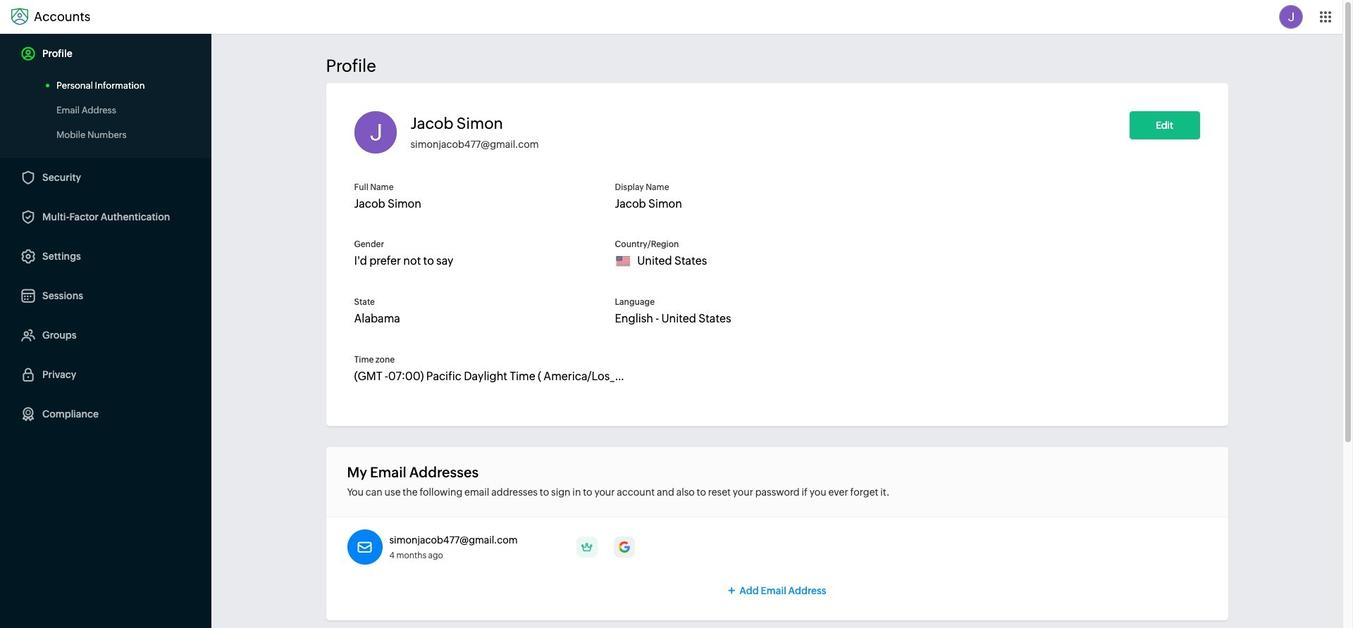 Task type: vqa. For each thing, say whether or not it's contained in the screenshot.
primary 'icon'
yes



Task type: describe. For each thing, give the bounding box(es) containing it.
primary image
[[576, 537, 597, 558]]



